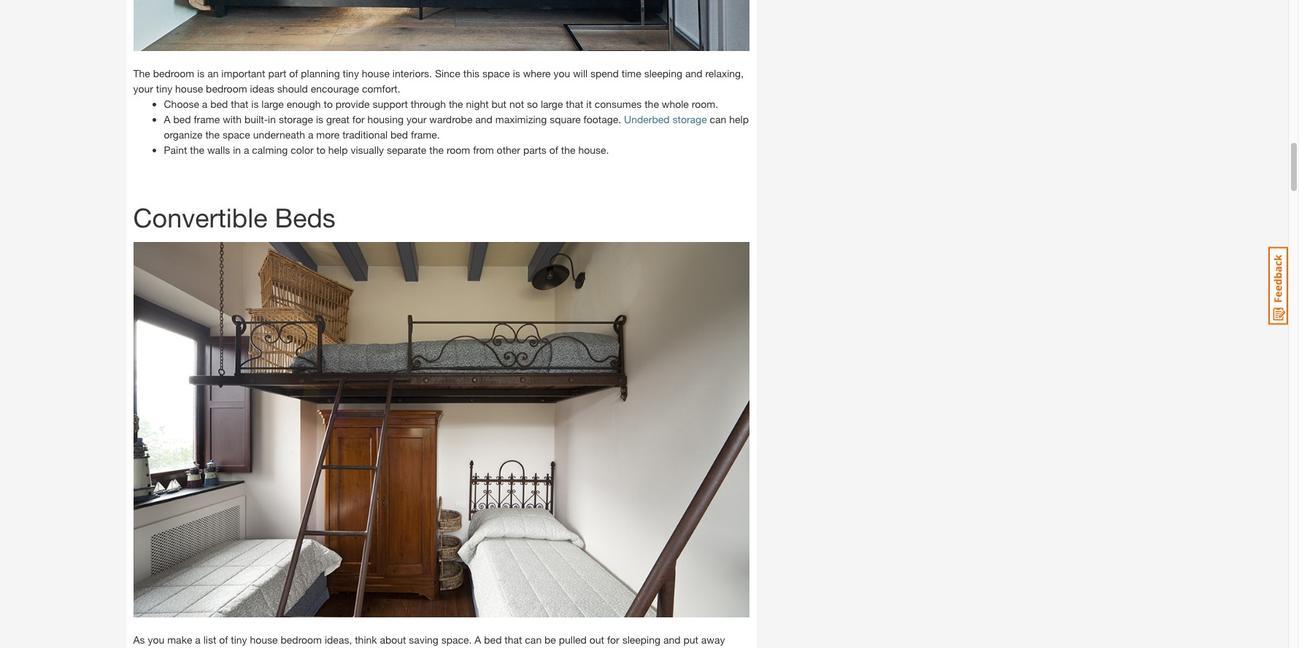 Task type: locate. For each thing, give the bounding box(es) containing it.
1 vertical spatial can
[[525, 634, 542, 647]]

0 vertical spatial space
[[482, 67, 510, 80]]

1 vertical spatial bedroom
[[206, 83, 247, 95]]

0 vertical spatial help
[[729, 113, 749, 126]]

separate
[[387, 144, 426, 156]]

to for provide
[[324, 98, 333, 111]]

in
[[268, 113, 276, 126], [233, 144, 241, 156]]

interiors.
[[392, 67, 432, 80]]

0 horizontal spatial storage
[[279, 113, 313, 126]]

for down provide
[[352, 113, 365, 126]]

1 horizontal spatial tiny
[[231, 634, 247, 647]]

1 horizontal spatial and
[[663, 634, 681, 647]]

sleeping right out
[[622, 634, 660, 647]]

and down night
[[475, 113, 493, 126]]

house inside as you make a list of tiny house bedroom ideas, think about saving space. a bed that can be pulled out for sleeping and put away
[[250, 634, 278, 647]]

for right out
[[607, 634, 619, 647]]

0 vertical spatial of
[[289, 67, 298, 80]]

2 vertical spatial and
[[663, 634, 681, 647]]

to
[[324, 98, 333, 111], [316, 144, 325, 156]]

encourage
[[311, 83, 359, 95]]

space
[[482, 67, 510, 80], [223, 129, 250, 141]]

is up more
[[316, 113, 323, 126]]

a
[[202, 98, 208, 111], [308, 129, 313, 141], [244, 144, 249, 156], [195, 634, 201, 647]]

tiny up encourage
[[343, 67, 359, 80]]

1 horizontal spatial your
[[406, 113, 426, 126]]

2 horizontal spatial bedroom
[[281, 634, 322, 647]]

2 storage from the left
[[672, 113, 707, 126]]

space inside the bedroom is an important part of planning tiny house interiors. since this space is where you will spend time sleeping and relaxing, your tiny house bedroom ideas should encourage comfort.
[[482, 67, 510, 80]]

your up frame.
[[406, 113, 426, 126]]

bedroom down the an
[[206, 83, 247, 95]]

convertible beds
[[133, 202, 336, 234]]

0 vertical spatial to
[[324, 98, 333, 111]]

whole
[[662, 98, 689, 111]]

bedroom
[[153, 67, 194, 80], [206, 83, 247, 95], [281, 634, 322, 647]]

help down relaxing,
[[729, 113, 749, 126]]

can left be
[[525, 634, 542, 647]]

1 vertical spatial and
[[475, 113, 493, 126]]

ideas
[[250, 83, 274, 95]]

that left it
[[566, 98, 583, 111]]

housing
[[367, 113, 404, 126]]

2 vertical spatial tiny
[[231, 634, 247, 647]]

0 horizontal spatial that
[[231, 98, 248, 111]]

underbed storage link
[[624, 113, 707, 126]]

0 horizontal spatial can
[[525, 634, 542, 647]]

that up the "with"
[[231, 98, 248, 111]]

large down ideas
[[261, 98, 284, 111]]

1 horizontal spatial can
[[710, 113, 726, 126]]

your
[[133, 83, 153, 95], [406, 113, 426, 126]]

that left be
[[505, 634, 522, 647]]

1 horizontal spatial space
[[482, 67, 510, 80]]

sleeping right the time at the left of page
[[644, 67, 682, 80]]

list
[[203, 634, 216, 647]]

0 vertical spatial in
[[268, 113, 276, 126]]

bed right space.
[[484, 634, 502, 647]]

0 horizontal spatial a
[[164, 113, 170, 126]]

2 horizontal spatial and
[[685, 67, 702, 80]]

0 horizontal spatial in
[[233, 144, 241, 156]]

0 horizontal spatial and
[[475, 113, 493, 126]]

1 vertical spatial a
[[475, 634, 481, 647]]

1 horizontal spatial a
[[475, 634, 481, 647]]

organize
[[164, 129, 203, 141]]

2 horizontal spatial tiny
[[343, 67, 359, 80]]

1 vertical spatial to
[[316, 144, 325, 156]]

can
[[710, 113, 726, 126], [525, 634, 542, 647]]

storage down enough
[[279, 113, 313, 126]]

1 vertical spatial help
[[328, 144, 348, 156]]

of right parts
[[549, 144, 558, 156]]

and inside as you make a list of tiny house bedroom ideas, think about saving space. a bed that can be pulled out for sleeping and put away
[[663, 634, 681, 647]]

should
[[277, 83, 308, 95]]

0 vertical spatial your
[[133, 83, 153, 95]]

house up choose
[[175, 83, 203, 95]]

1 horizontal spatial help
[[729, 113, 749, 126]]

a loft with decorative metal rails provides additional sleeping space above two other beds in a tiny house. image
[[133, 243, 749, 618]]

house
[[362, 67, 390, 80], [175, 83, 203, 95], [250, 634, 278, 647]]

support
[[372, 98, 408, 111]]

tiny
[[343, 67, 359, 80], [156, 83, 172, 95], [231, 634, 247, 647]]

the down organize
[[190, 144, 204, 156]]

a up frame
[[202, 98, 208, 111]]

can inside can help organize the space underneath a more traditional bed frame.
[[710, 113, 726, 126]]

parts
[[523, 144, 546, 156]]

0 horizontal spatial large
[[261, 98, 284, 111]]

space down the "with"
[[223, 129, 250, 141]]

you
[[553, 67, 570, 80], [148, 634, 164, 647]]

1 horizontal spatial for
[[607, 634, 619, 647]]

1 vertical spatial space
[[223, 129, 250, 141]]

0 vertical spatial sleeping
[[644, 67, 682, 80]]

house right list
[[250, 634, 278, 647]]

built-
[[244, 113, 268, 126]]

for
[[352, 113, 365, 126], [607, 634, 619, 647]]

a right space.
[[475, 634, 481, 647]]

1 vertical spatial you
[[148, 634, 164, 647]]

1 horizontal spatial bedroom
[[206, 83, 247, 95]]

enough
[[287, 98, 321, 111]]

2 horizontal spatial of
[[549, 144, 558, 156]]

calming
[[252, 144, 288, 156]]

and
[[685, 67, 702, 80], [475, 113, 493, 126], [663, 634, 681, 647]]

1 horizontal spatial house
[[250, 634, 278, 647]]

a down choose
[[164, 113, 170, 126]]

the bedroom is an important part of planning tiny house interiors. since this space is where you will spend time sleeping and relaxing, your tiny house bedroom ideas should encourage comfort.
[[133, 67, 744, 95]]

0 vertical spatial bedroom
[[153, 67, 194, 80]]

about
[[380, 634, 406, 647]]

a left more
[[308, 129, 313, 141]]

can down room.
[[710, 113, 726, 126]]

put
[[683, 634, 698, 647]]

1 horizontal spatial you
[[553, 67, 570, 80]]

underbed
[[624, 113, 670, 126]]

1 vertical spatial house
[[175, 83, 203, 95]]

choose a bed that is large enough to provide support through the night but not so large that it consumes the whole room.
[[164, 98, 718, 111]]

1 horizontal spatial in
[[268, 113, 276, 126]]

the down frame.
[[429, 144, 444, 156]]

0 horizontal spatial your
[[133, 83, 153, 95]]

tiny right list
[[231, 634, 247, 647]]

think
[[355, 634, 377, 647]]

1 vertical spatial sleeping
[[622, 634, 660, 647]]

0 horizontal spatial you
[[148, 634, 164, 647]]

0 horizontal spatial house
[[175, 83, 203, 95]]

1 horizontal spatial large
[[541, 98, 563, 111]]

storage
[[279, 113, 313, 126], [672, 113, 707, 126]]

bedroom left ideas,
[[281, 634, 322, 647]]

a
[[164, 113, 170, 126], [475, 634, 481, 647]]

time
[[622, 67, 641, 80]]

0 horizontal spatial of
[[219, 634, 228, 647]]

0 vertical spatial you
[[553, 67, 570, 80]]

frame.
[[411, 129, 440, 141]]

bed up separate
[[390, 129, 408, 141]]

to down more
[[316, 144, 325, 156]]

in right walls
[[233, 144, 241, 156]]

in up underneath
[[268, 113, 276, 126]]

you left will
[[553, 67, 570, 80]]

2 vertical spatial of
[[219, 634, 228, 647]]

of
[[289, 67, 298, 80], [549, 144, 558, 156], [219, 634, 228, 647]]

0 horizontal spatial space
[[223, 129, 250, 141]]

and left relaxing,
[[685, 67, 702, 80]]

1 vertical spatial in
[[233, 144, 241, 156]]

you right as
[[148, 634, 164, 647]]

2 horizontal spatial that
[[566, 98, 583, 111]]

bed inside can help organize the space underneath a more traditional bed frame.
[[390, 129, 408, 141]]

0 vertical spatial house
[[362, 67, 390, 80]]

bed inside as you make a list of tiny house bedroom ideas, think about saving space. a bed that can be pulled out for sleeping and put away
[[484, 634, 502, 647]]

0 horizontal spatial help
[[328, 144, 348, 156]]

as
[[133, 634, 145, 647]]

0 vertical spatial tiny
[[343, 67, 359, 80]]

bedroom up choose
[[153, 67, 194, 80]]

bedroom inside as you make a list of tiny house bedroom ideas, think about saving space. a bed that can be pulled out for sleeping and put away
[[281, 634, 322, 647]]

0 vertical spatial for
[[352, 113, 365, 126]]

0 vertical spatial and
[[685, 67, 702, 80]]

to down encourage
[[324, 98, 333, 111]]

of right list
[[219, 634, 228, 647]]

house up comfort.
[[362, 67, 390, 80]]

1 horizontal spatial storage
[[672, 113, 707, 126]]

not
[[509, 98, 524, 111]]

a left list
[[195, 634, 201, 647]]

beds
[[275, 202, 336, 234]]

storage down whole
[[672, 113, 707, 126]]

more
[[316, 129, 340, 141]]

the up underbed
[[645, 98, 659, 111]]

sleeping inside the bedroom is an important part of planning tiny house interiors. since this space is where you will spend time sleeping and relaxing, your tiny house bedroom ideas should encourage comfort.
[[644, 67, 682, 80]]

2 vertical spatial house
[[250, 634, 278, 647]]

1 horizontal spatial that
[[505, 634, 522, 647]]

1 vertical spatial tiny
[[156, 83, 172, 95]]

the left "house." on the top
[[561, 144, 575, 156]]

your down the
[[133, 83, 153, 95]]

a bed frame with built-in storage is great for housing your wardrobe and maximizing square footage. underbed storage
[[164, 113, 707, 126]]

space right this
[[482, 67, 510, 80]]

0 horizontal spatial bedroom
[[153, 67, 194, 80]]

large right so
[[541, 98, 563, 111]]

through
[[411, 98, 446, 111]]

1 vertical spatial for
[[607, 634, 619, 647]]

the down frame
[[205, 129, 220, 141]]

walls
[[207, 144, 230, 156]]

house.
[[578, 144, 609, 156]]

help down more
[[328, 144, 348, 156]]

other
[[497, 144, 520, 156]]

since
[[435, 67, 460, 80]]

sleeping
[[644, 67, 682, 80], [622, 634, 660, 647]]

the
[[449, 98, 463, 111], [645, 98, 659, 111], [205, 129, 220, 141], [190, 144, 204, 156], [429, 144, 444, 156], [561, 144, 575, 156]]

that
[[231, 98, 248, 111], [566, 98, 583, 111], [505, 634, 522, 647]]

a inside can help organize the space underneath a more traditional bed frame.
[[308, 129, 313, 141]]

the
[[133, 67, 150, 80]]

traditional
[[342, 129, 388, 141]]

1 horizontal spatial of
[[289, 67, 298, 80]]

0 vertical spatial can
[[710, 113, 726, 126]]

is
[[197, 67, 205, 80], [513, 67, 520, 80], [251, 98, 259, 111], [316, 113, 323, 126]]

frame
[[194, 113, 220, 126]]

large
[[261, 98, 284, 111], [541, 98, 563, 111]]

help
[[729, 113, 749, 126], [328, 144, 348, 156]]

and left put
[[663, 634, 681, 647]]

space.
[[441, 634, 472, 647]]

of up "should"
[[289, 67, 298, 80]]

bed
[[210, 98, 228, 111], [173, 113, 191, 126], [390, 129, 408, 141], [484, 634, 502, 647]]

planning
[[301, 67, 340, 80]]

of inside as you make a list of tiny house bedroom ideas, think about saving space. a bed that can be pulled out for sleeping and put away
[[219, 634, 228, 647]]

important
[[221, 67, 265, 80]]

tiny up choose
[[156, 83, 172, 95]]

an
[[207, 67, 219, 80]]

comfort.
[[362, 83, 400, 95]]

2 vertical spatial bedroom
[[281, 634, 322, 647]]



Task type: vqa. For each thing, say whether or not it's contained in the screenshot.
Output
no



Task type: describe. For each thing, give the bounding box(es) containing it.
you inside the bedroom is an important part of planning tiny house interiors. since this space is where you will spend time sleeping and relaxing, your tiny house bedroom ideas should encourage comfort.
[[553, 67, 570, 80]]

you inside as you make a list of tiny house bedroom ideas, think about saving space. a bed that can be pulled out for sleeping and put away
[[148, 634, 164, 647]]

paint the walls in a calming color to help visually separate the room from other parts of the house.
[[164, 144, 609, 156]]

tiny inside as you make a list of tiny house bedroom ideas, think about saving space. a bed that can be pulled out for sleeping and put away
[[231, 634, 247, 647]]

footage.
[[584, 113, 621, 126]]

so
[[527, 98, 538, 111]]

0 horizontal spatial for
[[352, 113, 365, 126]]

1 large from the left
[[261, 98, 284, 111]]

is left the an
[[197, 67, 205, 80]]

choose
[[164, 98, 199, 111]]

will
[[573, 67, 588, 80]]

can inside as you make a list of tiny house bedroom ideas, think about saving space. a bed that can be pulled out for sleeping and put away
[[525, 634, 542, 647]]

1 vertical spatial your
[[406, 113, 426, 126]]

paint
[[164, 144, 187, 156]]

help inside can help organize the space underneath a more traditional bed frame.
[[729, 113, 749, 126]]

where
[[523, 67, 551, 80]]

night
[[466, 98, 489, 111]]

is left where
[[513, 67, 520, 80]]

2 horizontal spatial house
[[362, 67, 390, 80]]

a left 'calming'
[[244, 144, 249, 156]]

0 horizontal spatial tiny
[[156, 83, 172, 95]]

that inside as you make a list of tiny house bedroom ideas, think about saving space. a bed that can be pulled out for sleeping and put away
[[505, 634, 522, 647]]

this
[[463, 67, 480, 80]]

sleeping inside as you make a list of tiny house bedroom ideas, think about saving space. a bed that can be pulled out for sleeping and put away
[[622, 634, 660, 647]]

feedback link image
[[1268, 247, 1288, 325]]

your inside the bedroom is an important part of planning tiny house interiors. since this space is where you will spend time sleeping and relaxing, your tiny house bedroom ideas should encourage comfort.
[[133, 83, 153, 95]]

visually
[[351, 144, 384, 156]]

and inside the bedroom is an important part of planning tiny house interiors. since this space is where you will spend time sleeping and relaxing, your tiny house bedroom ideas should encourage comfort.
[[685, 67, 702, 80]]

part
[[268, 67, 286, 80]]

be
[[544, 634, 556, 647]]

the inside can help organize the space underneath a more traditional bed frame.
[[205, 129, 220, 141]]

room
[[447, 144, 470, 156]]

saving
[[409, 634, 438, 647]]

spend
[[590, 67, 619, 80]]

make
[[167, 634, 192, 647]]

the up wardrobe
[[449, 98, 463, 111]]

it
[[586, 98, 592, 111]]

pulled
[[559, 634, 587, 647]]

relaxing,
[[705, 67, 744, 80]]

square
[[550, 113, 581, 126]]

1 vertical spatial of
[[549, 144, 558, 156]]

is up built-
[[251, 98, 259, 111]]

ideas,
[[325, 634, 352, 647]]

provide
[[336, 98, 370, 111]]

1 storage from the left
[[279, 113, 313, 126]]

2 large from the left
[[541, 98, 563, 111]]

away
[[701, 634, 725, 647]]

convertible
[[133, 202, 267, 234]]

maximizing
[[495, 113, 547, 126]]

bed up frame
[[210, 98, 228, 111]]

as you make a list of tiny house bedroom ideas, think about saving space. a bed that can be pulled out for sleeping and put away
[[133, 634, 725, 649]]

out
[[590, 634, 604, 647]]

the head and foot of a bed touch two walls of a tiny house bedroom with a window on one side. image
[[133, 0, 749, 51]]

of inside the bedroom is an important part of planning tiny house interiors. since this space is where you will spend time sleeping and relaxing, your tiny house bedroom ideas should encourage comfort.
[[289, 67, 298, 80]]

with
[[223, 113, 242, 126]]

for inside as you make a list of tiny house bedroom ideas, think about saving space. a bed that can be pulled out for sleeping and put away
[[607, 634, 619, 647]]

from
[[473, 144, 494, 156]]

0 vertical spatial a
[[164, 113, 170, 126]]

consumes
[[595, 98, 642, 111]]

wardrobe
[[429, 113, 472, 126]]

a inside as you make a list of tiny house bedroom ideas, think about saving space. a bed that can be pulled out for sleeping and put away
[[475, 634, 481, 647]]

to for help
[[316, 144, 325, 156]]

underneath
[[253, 129, 305, 141]]

great
[[326, 113, 349, 126]]

a inside as you make a list of tiny house bedroom ideas, think about saving space. a bed that can be pulled out for sleeping and put away
[[195, 634, 201, 647]]

room.
[[692, 98, 718, 111]]

can help organize the space underneath a more traditional bed frame.
[[164, 113, 749, 141]]

color
[[291, 144, 314, 156]]

space inside can help organize the space underneath a more traditional bed frame.
[[223, 129, 250, 141]]

bed down choose
[[173, 113, 191, 126]]

but
[[492, 98, 507, 111]]



